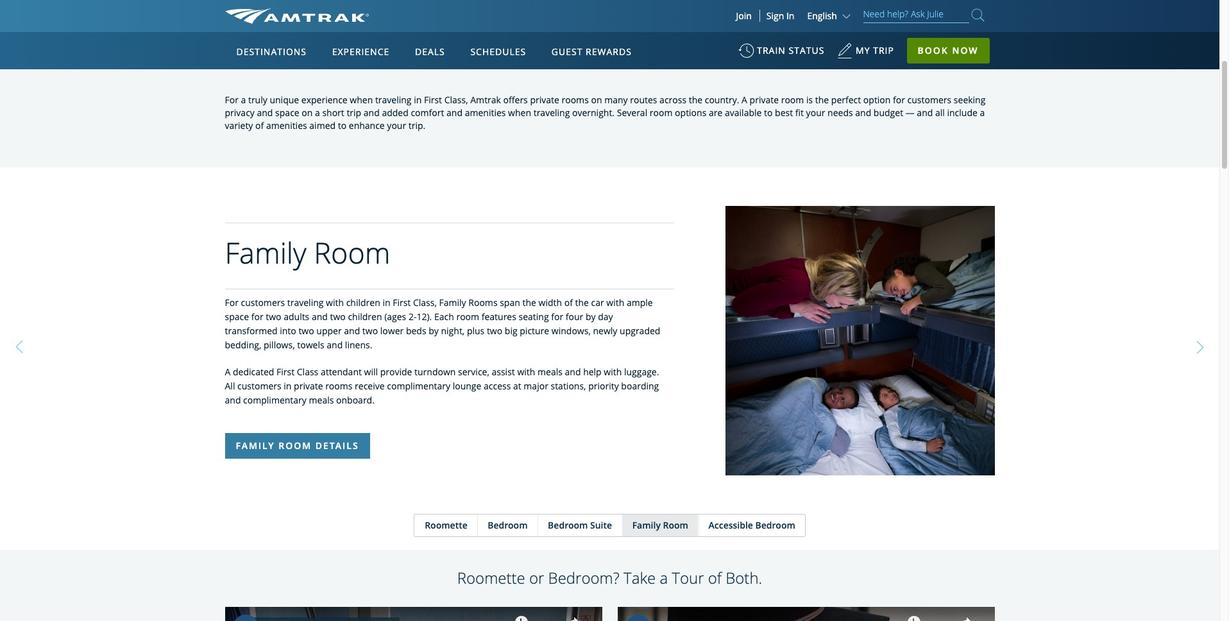 Task type: describe. For each thing, give the bounding box(es) containing it.
train
[[757, 44, 786, 56]]

short
[[322, 107, 345, 119]]

all
[[225, 380, 235, 392]]

roomette or bedroom? take a tour of both.
[[457, 567, 763, 589]]

privacy
[[225, 107, 255, 119]]

and down truly
[[257, 107, 273, 119]]

my trip
[[856, 44, 895, 56]]

upper
[[317, 325, 342, 337]]

a inside "for a truly unique experience when traveling in first class, amtrak offers private rooms on many routes across the country. a private room is the perfect option for customers seeking privacy and space on a short trip and added comfort and amenities when traveling overnight. several room options are available to best fit your needs and budget — and all include a variety of amenities aimed to enhance your trip."
[[742, 94, 748, 106]]

of inside "for a truly unique experience when traveling in first class, amtrak offers private rooms on many routes across the country. a private room is the perfect option for customers seeking privacy and space on a short trip and added comfort and amenities when traveling overnight. several room options are available to best fit your needs and budget — and all include a variety of amenities aimed to enhance your trip."
[[255, 119, 264, 132]]

0 vertical spatial children
[[346, 296, 380, 309]]

day
[[598, 311, 613, 323]]

turndown
[[415, 366, 456, 378]]

a dedicated first class attendant will provide turndown service, assist with meals and help with luggage. all customers in private rooms receive complimentary lounge access at major stations, priority boarding and complimentary meals onboard.
[[225, 366, 659, 406]]

help
[[583, 366, 602, 378]]

guest
[[552, 46, 583, 58]]

adults
[[284, 311, 310, 323]]

amtrak image
[[225, 8, 369, 24]]

plus
[[467, 325, 485, 337]]

provide
[[380, 366, 412, 378]]

bedroom button
[[478, 515, 538, 537]]

towels
[[297, 339, 325, 351]]

access
[[484, 380, 511, 392]]

1 vertical spatial traveling
[[534, 107, 570, 119]]

1 horizontal spatial for
[[551, 311, 564, 323]]

class, inside "for a truly unique experience when traveling in first class, amtrak offers private rooms on many routes across the country. a private room is the perfect option for customers seeking privacy and space on a short trip and added comfort and amenities when traveling overnight. several room options are available to best fit your needs and budget — and all include a variety of amenities aimed to enhance your trip."
[[445, 94, 468, 106]]

with up priority at bottom
[[604, 366, 622, 378]]

search icon image
[[972, 6, 985, 24]]

family room button
[[622, 515, 698, 537]]

1 horizontal spatial meals
[[538, 366, 563, 378]]

in inside "for a truly unique experience when traveling in first class, amtrak offers private rooms on many routes across the country. a private room is the perfect option for customers seeking privacy and space on a short trip and added comfort and amenities when traveling overnight. several room options are available to best fit your needs and budget — and all include a variety of amenities aimed to enhance your trip."
[[414, 94, 422, 106]]

two up "upper"
[[330, 311, 346, 323]]

in inside a dedicated first class attendant will provide turndown service, assist with meals and help with luggage. all customers in private rooms receive complimentary lounge access at major stations, priority boarding and complimentary meals onboard.
[[284, 380, 292, 392]]

trip
[[874, 44, 895, 56]]

a down seeking
[[980, 107, 985, 119]]

a right take
[[660, 567, 668, 589]]

1 vertical spatial room
[[650, 107, 673, 119]]

dedicated
[[233, 366, 274, 378]]

bedding,
[[225, 339, 261, 351]]

0 vertical spatial traveling
[[375, 94, 412, 106]]

2-
[[409, 311, 417, 323]]

stations,
[[551, 380, 586, 392]]

room for family room button
[[663, 519, 689, 531]]

12).
[[417, 311, 432, 323]]

receive
[[355, 380, 385, 392]]

sign in
[[767, 10, 795, 22]]

transformed
[[225, 325, 278, 337]]

0 horizontal spatial complimentary
[[243, 394, 307, 406]]

banner containing join
[[0, 0, 1220, 296]]

windows,
[[552, 325, 591, 337]]

private inside a dedicated first class attendant will provide turndown service, assist with meals and help with luggage. all customers in private rooms receive complimentary lounge access at major stations, priority boarding and complimentary meals onboard.
[[294, 380, 323, 392]]

rewards
[[586, 46, 632, 58]]

both.
[[726, 567, 763, 589]]

night,
[[441, 325, 465, 337]]

regions map image
[[273, 107, 581, 287]]

country.
[[705, 94, 740, 106]]

with up day
[[607, 296, 625, 309]]

features
[[482, 311, 517, 323]]

2 horizontal spatial of
[[708, 567, 722, 589]]

and down option
[[856, 107, 872, 119]]

priority
[[589, 380, 619, 392]]

upgraded
[[620, 325, 661, 337]]

amtrak
[[471, 94, 501, 106]]

first inside "for a truly unique experience when traveling in first class, amtrak offers private rooms on many routes across the country. a private room is the perfect option for customers seeking privacy and space on a short trip and added comfort and amenities when traveling overnight. several room options are available to best fit your needs and budget — and all include a variety of amenities aimed to enhance your trip."
[[424, 94, 442, 106]]

customers inside a dedicated first class attendant will provide turndown service, assist with meals and help with luggage. all customers in private rooms receive complimentary lounge access at major stations, priority boarding and complimentary meals onboard.
[[238, 380, 282, 392]]

are
[[709, 107, 723, 119]]

schedules link
[[466, 32, 532, 69]]

and up stations,
[[565, 366, 581, 378]]

lower
[[380, 325, 404, 337]]

the up seating
[[523, 296, 536, 309]]

enhance
[[349, 119, 385, 132]]

family room details link
[[225, 433, 370, 459]]

my
[[856, 44, 871, 56]]

and right 'comfort'
[[447, 107, 463, 119]]

truly
[[248, 94, 268, 106]]

with up "upper"
[[326, 296, 344, 309]]

aimed
[[310, 119, 336, 132]]

is
[[807, 94, 813, 106]]

guest rewards
[[552, 46, 632, 58]]

schedules
[[471, 46, 526, 58]]

many
[[605, 94, 628, 106]]

suite
[[590, 519, 612, 531]]

several
[[617, 107, 648, 119]]

for inside "for a truly unique experience when traveling in first class, amtrak offers private rooms on many routes across the country. a private room is the perfect option for customers seeking privacy and space on a short trip and added comfort and amenities when traveling overnight. several room options are available to best fit your needs and budget — and all include a variety of amenities aimed to enhance your trip."
[[893, 94, 906, 106]]

fit
[[796, 107, 804, 119]]

join button
[[729, 10, 760, 22]]

boarding
[[622, 380, 659, 392]]

option
[[864, 94, 891, 106]]

0 vertical spatial room
[[782, 94, 804, 106]]

family inside for customers traveling with children in first class, family rooms span the width of the car with ample space for two adults and two children (ages 2-12). each room features seating for four by day transformed into two upper and two lower beds by night, plus two big picture windows, newly upgraded bedding, pillows, towels and linens.
[[439, 296, 466, 309]]

include
[[948, 107, 978, 119]]

rooms inside "for a truly unique experience when traveling in first class, amtrak offers private rooms on many routes across the country. a private room is the perfect option for customers seeking privacy and space on a short trip and added comfort and amenities when traveling overnight. several room options are available to best fit your needs and budget — and all include a variety of amenities aimed to enhance your trip."
[[562, 94, 589, 106]]

bedroom inside accessible bedroom button
[[756, 519, 796, 531]]

my trip button
[[838, 39, 895, 70]]

with up at
[[518, 366, 536, 378]]

rooms inside a dedicated first class attendant will provide turndown service, assist with meals and help with luggage. all customers in private rooms receive complimentary lounge access at major stations, priority boarding and complimentary meals onboard.
[[326, 380, 353, 392]]

service,
[[458, 366, 490, 378]]

two down features
[[487, 325, 503, 337]]

newly
[[593, 325, 618, 337]]

1 vertical spatial to
[[338, 119, 347, 132]]

each
[[434, 311, 454, 323]]

lounge
[[453, 380, 482, 392]]

routes
[[630, 94, 658, 106]]

a up aimed
[[315, 107, 320, 119]]

1 vertical spatial by
[[429, 325, 439, 337]]

four
[[566, 311, 584, 323]]

or
[[529, 567, 545, 589]]

beds
[[406, 325, 427, 337]]

0 horizontal spatial when
[[350, 94, 373, 106]]

0 horizontal spatial your
[[387, 119, 406, 132]]

book now
[[918, 44, 979, 56]]

guest rewards button
[[547, 34, 637, 70]]

0 vertical spatial amenities
[[465, 107, 506, 119]]

tour
[[672, 567, 704, 589]]

first inside a dedicated first class attendant will provide turndown service, assist with meals and help with luggage. all customers in private rooms receive complimentary lounge access at major stations, priority boarding and complimentary meals onboard.
[[277, 366, 295, 378]]

in
[[787, 10, 795, 22]]

ample
[[627, 296, 653, 309]]

available
[[725, 107, 762, 119]]

english button
[[808, 10, 854, 22]]

major
[[524, 380, 549, 392]]

attendant
[[321, 366, 362, 378]]

space inside "for a truly unique experience when traveling in first class, amtrak offers private rooms on many routes across the country. a private room is the perfect option for customers seeking privacy and space on a short trip and added comfort and amenities when traveling overnight. several room options are available to best fit your needs and budget — and all include a variety of amenities aimed to enhance your trip."
[[275, 107, 300, 119]]



Task type: locate. For each thing, give the bounding box(es) containing it.
1 for from the top
[[225, 94, 239, 106]]

bedroom?
[[549, 567, 620, 589]]

and up "upper"
[[312, 311, 328, 323]]

1 horizontal spatial your
[[807, 107, 826, 119]]

and down all
[[225, 394, 241, 406]]

across
[[660, 94, 687, 106]]

space up transformed
[[225, 311, 249, 323]]

2 for from the top
[[225, 296, 239, 309]]

0 vertical spatial complimentary
[[387, 380, 451, 392]]

and up linens.
[[344, 325, 360, 337]]

1 horizontal spatial in
[[383, 296, 391, 309]]

0 vertical spatial space
[[275, 107, 300, 119]]

on
[[591, 94, 602, 106], [302, 107, 313, 119]]

1 horizontal spatial of
[[565, 296, 573, 309]]

0 horizontal spatial first
[[277, 366, 295, 378]]

1 horizontal spatial a
[[742, 94, 748, 106]]

1 horizontal spatial complimentary
[[387, 380, 451, 392]]

for customers traveling with children in first class, family rooms span the width of the car with ample space for two adults and two children (ages 2-12). each room features seating for four by day transformed into two upper and two lower beds by night, plus two big picture windows, newly upgraded bedding, pillows, towels and linens.
[[225, 296, 661, 351]]

1 vertical spatial your
[[387, 119, 406, 132]]

2 vertical spatial in
[[284, 380, 292, 392]]

the right is
[[816, 94, 829, 106]]

complimentary down dedicated
[[243, 394, 307, 406]]

to left the best
[[764, 107, 773, 119]]

customers inside "for a truly unique experience when traveling in first class, amtrak offers private rooms on many routes across the country. a private room is the perfect option for customers seeking privacy and space on a short trip and added comfort and amenities when traveling overnight. several room options are available to best fit your needs and budget — and all include a variety of amenities aimed to enhance your trip."
[[908, 94, 952, 106]]

0 horizontal spatial room
[[279, 440, 312, 452]]

1 horizontal spatial bedroom
[[548, 519, 588, 531]]

roomette left bedroom button
[[425, 519, 468, 531]]

best
[[775, 107, 793, 119]]

2 horizontal spatial traveling
[[534, 107, 570, 119]]

train status
[[757, 44, 825, 56]]

2 horizontal spatial private
[[750, 94, 779, 106]]

details
[[316, 440, 359, 452]]

1 vertical spatial amenities
[[266, 119, 307, 132]]

room
[[314, 233, 391, 272], [279, 440, 312, 452], [663, 519, 689, 531]]

your down added
[[387, 119, 406, 132]]

0 vertical spatial a
[[742, 94, 748, 106]]

3 bedroom from the left
[[756, 519, 796, 531]]

big
[[505, 325, 518, 337]]

on up aimed
[[302, 107, 313, 119]]

0 horizontal spatial amenities
[[266, 119, 307, 132]]

accessible bedroom
[[709, 519, 796, 531]]

for down width
[[551, 311, 564, 323]]

now
[[953, 44, 979, 56]]

2 bedroom from the left
[[548, 519, 588, 531]]

private down class
[[294, 380, 323, 392]]

0 vertical spatial in
[[414, 94, 422, 106]]

comfort
[[411, 107, 444, 119]]

traveling
[[375, 94, 412, 106], [534, 107, 570, 119], [287, 296, 324, 309]]

(ages
[[385, 311, 406, 323]]

private up the best
[[750, 94, 779, 106]]

0 horizontal spatial a
[[225, 366, 231, 378]]

0 horizontal spatial for
[[251, 311, 264, 323]]

class, inside for customers traveling with children in first class, family rooms span the width of the car with ample space for two adults and two children (ages 2-12). each room features seating for four by day transformed into two upper and two lower beds by night, plus two big picture windows, newly upgraded bedding, pillows, towels and linens.
[[413, 296, 437, 309]]

0 horizontal spatial traveling
[[287, 296, 324, 309]]

1 horizontal spatial on
[[591, 94, 602, 106]]

customers up all at the top right of page
[[908, 94, 952, 106]]

first left class
[[277, 366, 295, 378]]

2 vertical spatial first
[[277, 366, 295, 378]]

for inside "for a truly unique experience when traveling in first class, amtrak offers private rooms on many routes across the country. a private room is the perfect option for customers seeking privacy and space on a short trip and added comfort and amenities when traveling overnight. several room options are available to best fit your needs and budget — and all include a variety of amenities aimed to enhance your trip."
[[225, 94, 239, 106]]

1 bedroom from the left
[[488, 519, 528, 531]]

2 vertical spatial room
[[457, 311, 479, 323]]

by down "12)."
[[429, 325, 439, 337]]

0 vertical spatial your
[[807, 107, 826, 119]]

bedroom suite button
[[538, 515, 622, 537]]

a inside a dedicated first class attendant will provide turndown service, assist with meals and help with luggage. all customers in private rooms receive complimentary lounge access at major stations, priority boarding and complimentary meals onboard.
[[225, 366, 231, 378]]

1 vertical spatial class,
[[413, 296, 437, 309]]

1 horizontal spatial first
[[393, 296, 411, 309]]

1 vertical spatial meals
[[309, 394, 334, 406]]

bedroom inside bedroom button
[[488, 519, 528, 531]]

traveling up adults at the left of the page
[[287, 296, 324, 309]]

0 vertical spatial room
[[314, 233, 391, 272]]

room inside button
[[663, 519, 689, 531]]

your down is
[[807, 107, 826, 119]]

a
[[742, 94, 748, 106], [225, 366, 231, 378]]

2 horizontal spatial bedroom
[[756, 519, 796, 531]]

your
[[807, 107, 826, 119], [387, 119, 406, 132]]

0 horizontal spatial on
[[302, 107, 313, 119]]

of inside for customers traveling with children in first class, family rooms span the width of the car with ample space for two adults and two children (ages 2-12). each room features seating for four by day transformed into two upper and two lower beds by night, plus two big picture windows, newly upgraded bedding, pillows, towels and linens.
[[565, 296, 573, 309]]

—
[[906, 107, 915, 119]]

trip
[[347, 107, 361, 119]]

0 vertical spatial family room
[[225, 233, 391, 272]]

pillows,
[[264, 339, 295, 351]]

0 vertical spatial roomette
[[425, 519, 468, 531]]

1 horizontal spatial private
[[530, 94, 560, 106]]

family room
[[225, 233, 391, 272], [633, 519, 689, 531]]

sign in button
[[767, 10, 795, 22]]

1 vertical spatial family room
[[633, 519, 689, 531]]

room for family room details link
[[279, 440, 312, 452]]

for
[[893, 94, 906, 106], [251, 311, 264, 323], [551, 311, 564, 323]]

0 vertical spatial customers
[[908, 94, 952, 106]]

and right —
[[917, 107, 933, 119]]

1 vertical spatial complimentary
[[243, 394, 307, 406]]

bedroom left suite
[[548, 519, 588, 531]]

accessible
[[709, 519, 753, 531]]

two up into
[[266, 311, 281, 323]]

2 horizontal spatial room
[[782, 94, 804, 106]]

bedroom inside bedroom suite button
[[548, 519, 588, 531]]

for up transformed
[[251, 311, 264, 323]]

two up towels
[[299, 325, 314, 337]]

first inside for customers traveling with children in first class, family rooms span the width of the car with ample space for two adults and two children (ages 2-12). each room features seating for four by day transformed into two upper and two lower beds by night, plus two big picture windows, newly upgraded bedding, pillows, towels and linens.
[[393, 296, 411, 309]]

class, up "12)."
[[413, 296, 437, 309]]

into
[[280, 325, 296, 337]]

in up '(ages'
[[383, 296, 391, 309]]

space down unique at the left of page
[[275, 107, 300, 119]]

1 vertical spatial children
[[348, 311, 382, 323]]

0 horizontal spatial meals
[[309, 394, 334, 406]]

in inside for customers traveling with children in first class, family rooms span the width of the car with ample space for two adults and two children (ages 2-12). each room features seating for four by day transformed into two upper and two lower beds by night, plus two big picture windows, newly upgraded bedding, pillows, towels and linens.
[[383, 296, 391, 309]]

english
[[808, 10, 837, 22]]

to
[[764, 107, 773, 119], [338, 119, 347, 132]]

linens.
[[345, 339, 373, 351]]

amenities down amtrak
[[465, 107, 506, 119]]

2 horizontal spatial for
[[893, 94, 906, 106]]

needs
[[828, 107, 853, 119]]

by left day
[[586, 311, 596, 323]]

1 horizontal spatial room
[[650, 107, 673, 119]]

0 vertical spatial when
[[350, 94, 373, 106]]

first up 'comfort'
[[424, 94, 442, 106]]

perfect
[[832, 94, 861, 106]]

0 horizontal spatial class,
[[413, 296, 437, 309]]

2 vertical spatial of
[[708, 567, 722, 589]]

bedroom
[[488, 519, 528, 531], [548, 519, 588, 531], [756, 519, 796, 531]]

budget
[[874, 107, 904, 119]]

deals button
[[410, 34, 450, 70]]

overnight.
[[572, 107, 615, 119]]

when
[[350, 94, 373, 106], [508, 107, 531, 119]]

2 vertical spatial room
[[663, 519, 689, 531]]

0 vertical spatial to
[[764, 107, 773, 119]]

0 horizontal spatial bedroom
[[488, 519, 528, 531]]

0 vertical spatial rooms
[[562, 94, 589, 106]]

luggage.
[[624, 366, 659, 378]]

two
[[266, 311, 281, 323], [330, 311, 346, 323], [299, 325, 314, 337], [363, 325, 378, 337], [487, 325, 503, 337]]

roomette for roomette
[[425, 519, 468, 531]]

0 horizontal spatial room
[[457, 311, 479, 323]]

for for for a truly unique experience when traveling in first class, amtrak offers private rooms on many routes across the country. a private room is the perfect option for customers seeking privacy and space on a short trip and added comfort and amenities when traveling overnight. several room options are available to best fit your needs and budget — and all include a variety of amenities aimed to enhance your trip.
[[225, 94, 239, 106]]

0 horizontal spatial family room
[[225, 233, 391, 272]]

1 horizontal spatial room
[[314, 233, 391, 272]]

1 horizontal spatial class,
[[445, 94, 468, 106]]

0 horizontal spatial of
[[255, 119, 264, 132]]

space inside for customers traveling with children in first class, family rooms span the width of the car with ample space for two adults and two children (ages 2-12). each room features seating for four by day transformed into two upper and two lower beds by night, plus two big picture windows, newly upgraded bedding, pillows, towels and linens.
[[225, 311, 249, 323]]

in up 'comfort'
[[414, 94, 422, 106]]

1 vertical spatial when
[[508, 107, 531, 119]]

amenities down unique at the left of page
[[266, 119, 307, 132]]

a up privacy
[[241, 94, 246, 106]]

bedroom suite
[[548, 519, 612, 531]]

0 horizontal spatial space
[[225, 311, 249, 323]]

0 vertical spatial meals
[[538, 366, 563, 378]]

roomette inside button
[[425, 519, 468, 531]]

1 vertical spatial of
[[565, 296, 573, 309]]

0 horizontal spatial to
[[338, 119, 347, 132]]

bedroom for bedroom suite
[[548, 519, 588, 531]]

of right variety
[[255, 119, 264, 132]]

traveling left overnight. on the top of page
[[534, 107, 570, 119]]

2 vertical spatial customers
[[238, 380, 282, 392]]

1 vertical spatial on
[[302, 107, 313, 119]]

to down the short
[[338, 119, 347, 132]]

when up trip
[[350, 94, 373, 106]]

1 horizontal spatial by
[[586, 311, 596, 323]]

1 horizontal spatial family room
[[633, 519, 689, 531]]

2 vertical spatial traveling
[[287, 296, 324, 309]]

class, left amtrak
[[445, 94, 468, 106]]

customers down dedicated
[[238, 380, 282, 392]]

1 vertical spatial a
[[225, 366, 231, 378]]

family inside button
[[633, 519, 661, 531]]

room up the fit
[[782, 94, 804, 106]]

when down offers
[[508, 107, 531, 119]]

meals down class
[[309, 394, 334, 406]]

of right tour
[[708, 567, 722, 589]]

and down "upper"
[[327, 339, 343, 351]]

meals up major
[[538, 366, 563, 378]]

1 vertical spatial room
[[279, 440, 312, 452]]

roomette
[[425, 519, 468, 531], [457, 567, 525, 589]]

a
[[241, 94, 246, 106], [315, 107, 320, 119], [980, 107, 985, 119], [660, 567, 668, 589]]

two up linens.
[[363, 325, 378, 337]]

book now button
[[907, 38, 990, 64]]

1 horizontal spatial space
[[275, 107, 300, 119]]

family room inside button
[[633, 519, 689, 531]]

room up plus
[[457, 311, 479, 323]]

0 vertical spatial of
[[255, 119, 264, 132]]

complimentary down turndown
[[387, 380, 451, 392]]

banner
[[0, 0, 1220, 296]]

Please enter your search item search field
[[864, 6, 969, 23]]

car
[[591, 296, 604, 309]]

class,
[[445, 94, 468, 106], [413, 296, 437, 309]]

and up enhance
[[364, 107, 380, 119]]

meals
[[538, 366, 563, 378], [309, 394, 334, 406]]

bedroom for bedroom
[[488, 519, 528, 531]]

1 horizontal spatial to
[[764, 107, 773, 119]]

0 horizontal spatial in
[[284, 380, 292, 392]]

room down across
[[650, 107, 673, 119]]

traveling inside for customers traveling with children in first class, family rooms span the width of the car with ample space for two adults and two children (ages 2-12). each room features seating for four by day transformed into two upper and two lower beds by night, plus two big picture windows, newly upgraded bedding, pillows, towels and linens.
[[287, 296, 324, 309]]

2 horizontal spatial in
[[414, 94, 422, 106]]

1 vertical spatial first
[[393, 296, 411, 309]]

of up four
[[565, 296, 573, 309]]

bedroom right accessible
[[756, 519, 796, 531]]

a up available
[[742, 94, 748, 106]]

for up budget
[[893, 94, 906, 106]]

2 horizontal spatial room
[[663, 519, 689, 531]]

for inside for customers traveling with children in first class, family rooms span the width of the car with ample space for two adults and two children (ages 2-12). each room features seating for four by day transformed into two upper and two lower beds by night, plus two big picture windows, newly upgraded bedding, pillows, towels and linens.
[[225, 296, 239, 309]]

status
[[789, 44, 825, 56]]

for up privacy
[[225, 94, 239, 106]]

seeking
[[954, 94, 986, 106]]

sign
[[767, 10, 785, 22]]

1 vertical spatial space
[[225, 311, 249, 323]]

1 vertical spatial rooms
[[326, 380, 353, 392]]

destinations button
[[231, 34, 312, 70]]

in down pillows,
[[284, 380, 292, 392]]

a up all
[[225, 366, 231, 378]]

options
[[675, 107, 707, 119]]

room inside for customers traveling with children in first class, family rooms span the width of the car with ample space for two adults and two children (ages 2-12). each room features seating for four by day transformed into two upper and two lower beds by night, plus two big picture windows, newly upgraded bedding, pillows, towels and linens.
[[457, 311, 479, 323]]

0 vertical spatial first
[[424, 94, 442, 106]]

0 horizontal spatial private
[[294, 380, 323, 392]]

rooms up overnight. on the top of page
[[562, 94, 589, 106]]

the left car
[[575, 296, 589, 309]]

onboard.
[[336, 394, 375, 406]]

private
[[530, 94, 560, 106], [750, 94, 779, 106], [294, 380, 323, 392]]

rooms down attendant
[[326, 380, 353, 392]]

private right offers
[[530, 94, 560, 106]]

1 vertical spatial roomette
[[457, 567, 525, 589]]

customers up transformed
[[241, 296, 285, 309]]

customers inside for customers traveling with children in first class, family rooms span the width of the car with ample space for two adults and two children (ages 2-12). each room features seating for four by day transformed into two upper and two lower beds by night, plus two big picture windows, newly upgraded bedding, pillows, towels and linens.
[[241, 296, 285, 309]]

variety
[[225, 119, 253, 132]]

the up options
[[689, 94, 703, 106]]

span
[[500, 296, 520, 309]]

seating
[[519, 311, 549, 323]]

1 vertical spatial in
[[383, 296, 391, 309]]

room
[[782, 94, 804, 106], [650, 107, 673, 119], [457, 311, 479, 323]]

for for for customers traveling with children in first class, family rooms span the width of the car with ample space for two adults and two children (ages 2-12). each room features seating for four by day transformed into two upper and two lower beds by night, plus two big picture windows, newly upgraded bedding, pillows, towels and linens.
[[225, 296, 239, 309]]

children
[[346, 296, 380, 309], [348, 311, 382, 323]]

book
[[918, 44, 949, 56]]

1 vertical spatial customers
[[241, 296, 285, 309]]

first up '(ages'
[[393, 296, 411, 309]]

0 vertical spatial by
[[586, 311, 596, 323]]

for up transformed
[[225, 296, 239, 309]]

trip.
[[409, 119, 426, 132]]

for
[[225, 94, 239, 106], [225, 296, 239, 309]]

roomette left "or"
[[457, 567, 525, 589]]

on up overnight. on the top of page
[[591, 94, 602, 106]]

family
[[225, 233, 307, 272], [439, 296, 466, 309], [236, 440, 275, 452], [633, 519, 661, 531]]

roomette for roomette or bedroom? take a tour of both.
[[457, 567, 525, 589]]

of
[[255, 119, 264, 132], [565, 296, 573, 309], [708, 567, 722, 589]]

bedroom right the roomette button at the left of the page
[[488, 519, 528, 531]]

1 horizontal spatial rooms
[[562, 94, 589, 106]]

complimentary
[[387, 380, 451, 392], [243, 394, 307, 406]]

assist
[[492, 366, 515, 378]]

traveling up added
[[375, 94, 412, 106]]

application
[[273, 107, 581, 287]]

1 vertical spatial for
[[225, 296, 239, 309]]

1 horizontal spatial amenities
[[465, 107, 506, 119]]

class
[[297, 366, 319, 378]]

0 vertical spatial on
[[591, 94, 602, 106]]

2 horizontal spatial first
[[424, 94, 442, 106]]

added
[[382, 107, 409, 119]]

join
[[736, 10, 752, 22]]

0 vertical spatial for
[[225, 94, 239, 106]]

1 horizontal spatial traveling
[[375, 94, 412, 106]]

0 horizontal spatial by
[[429, 325, 439, 337]]

offers
[[504, 94, 528, 106]]

experience
[[302, 94, 348, 106]]



Task type: vqa. For each thing, say whether or not it's contained in the screenshot.
THE BUDGET
yes



